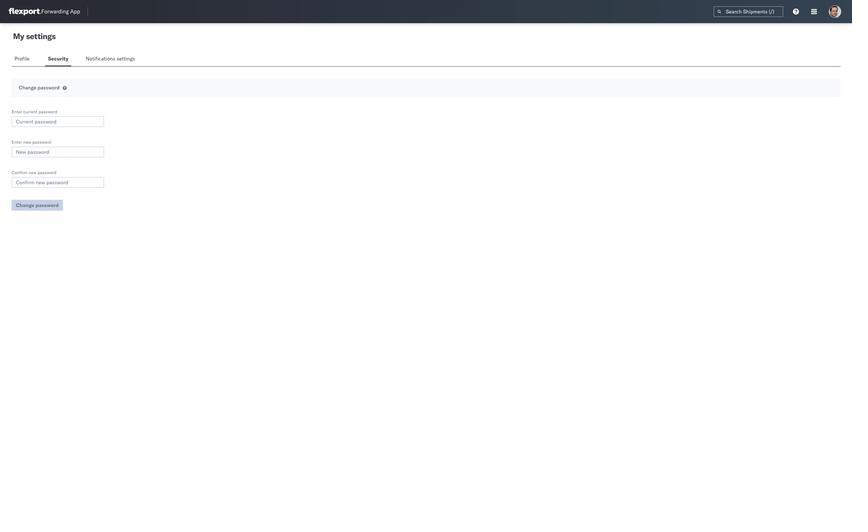 Task type: describe. For each thing, give the bounding box(es) containing it.
notifications settings
[[86, 55, 135, 62]]

flexport. image
[[9, 8, 41, 15]]

security
[[48, 55, 68, 62]]

new for enter
[[23, 139, 31, 145]]

enter current password
[[12, 109, 57, 114]]

forwarding
[[41, 8, 69, 15]]

security button
[[45, 52, 71, 66]]

Confirm new password password field
[[12, 177, 104, 188]]

my settings
[[13, 31, 56, 41]]

profile
[[14, 55, 29, 62]]

settings for my settings
[[26, 31, 56, 41]]

Search Shipments (/) text field
[[714, 6, 784, 17]]

enter for enter new password
[[12, 139, 22, 145]]

app
[[70, 8, 80, 15]]

enter new password
[[12, 139, 51, 145]]

change password
[[19, 84, 60, 91]]

enter for enter current password
[[12, 109, 22, 114]]

current
[[23, 109, 37, 114]]

password for enter current password
[[39, 109, 57, 114]]

settings for notifications settings
[[117, 55, 135, 62]]

password for enter new password
[[32, 139, 51, 145]]

confirm new password
[[12, 170, 57, 175]]

my
[[13, 31, 24, 41]]



Task type: locate. For each thing, give the bounding box(es) containing it.
profile button
[[12, 52, 34, 66]]

change
[[19, 84, 36, 91]]

new right confirm
[[29, 170, 37, 175]]

1 horizontal spatial settings
[[117, 55, 135, 62]]

0 vertical spatial settings
[[26, 31, 56, 41]]

0 vertical spatial new
[[23, 139, 31, 145]]

new for confirm
[[29, 170, 37, 175]]

password
[[38, 84, 60, 91], [39, 109, 57, 114], [32, 139, 51, 145], [38, 170, 57, 175]]

settings
[[26, 31, 56, 41], [117, 55, 135, 62]]

0 horizontal spatial settings
[[26, 31, 56, 41]]

new
[[23, 139, 31, 145], [29, 170, 37, 175]]

notifications
[[86, 55, 115, 62]]

New password password field
[[12, 147, 104, 157]]

1 vertical spatial enter
[[12, 139, 22, 145]]

password up new password password field
[[32, 139, 51, 145]]

enter up confirm
[[12, 139, 22, 145]]

new down current
[[23, 139, 31, 145]]

1 vertical spatial new
[[29, 170, 37, 175]]

confirm
[[12, 170, 27, 175]]

password up the current password password field
[[39, 109, 57, 114]]

password right change
[[38, 84, 60, 91]]

0 vertical spatial enter
[[12, 109, 22, 114]]

password for confirm new password
[[38, 170, 57, 175]]

enter left current
[[12, 109, 22, 114]]

forwarding app
[[41, 8, 80, 15]]

1 vertical spatial settings
[[117, 55, 135, 62]]

forwarding app link
[[9, 8, 80, 15]]

settings right notifications
[[117, 55, 135, 62]]

settings inside button
[[117, 55, 135, 62]]

enter
[[12, 109, 22, 114], [12, 139, 22, 145]]

settings right my
[[26, 31, 56, 41]]

notifications settings button
[[83, 52, 141, 66]]

1 enter from the top
[[12, 109, 22, 114]]

Current password password field
[[12, 116, 104, 127]]

password up confirm new password password field on the left of page
[[38, 170, 57, 175]]

2 enter from the top
[[12, 139, 22, 145]]



Task type: vqa. For each thing, say whether or not it's contained in the screenshot.
Edt, to the bottom
no



